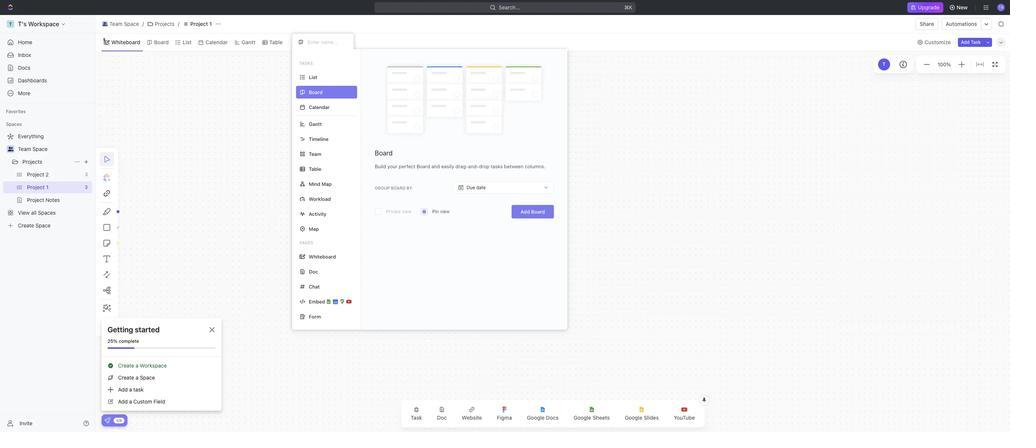 Task type: locate. For each thing, give the bounding box(es) containing it.
share
[[920, 21, 934, 27]]

gantt up the timeline
[[309, 121, 322, 127]]

task down "automations" button
[[971, 39, 981, 45]]

1 view from the left
[[402, 209, 412, 214]]

google inside button
[[527, 415, 545, 421]]

doc right the "task" button
[[437, 415, 447, 421]]

0 vertical spatial map
[[322, 181, 332, 187]]

0 horizontal spatial team space link
[[18, 143, 91, 155]]

add left task at the left bottom of page
[[118, 386, 128, 393]]

sheets
[[593, 415, 610, 421]]

add
[[961, 39, 970, 45], [521, 209, 530, 215], [118, 386, 128, 393], [118, 398, 128, 405]]

1 horizontal spatial task
[[971, 39, 981, 45]]

0 horizontal spatial task
[[411, 415, 422, 421]]

0 horizontal spatial view
[[402, 209, 412, 214]]

view right pin
[[440, 209, 450, 214]]

by:
[[407, 185, 413, 190]]

add for add a custom field
[[118, 398, 128, 405]]

projects
[[155, 21, 175, 27], [22, 159, 42, 165]]

1 horizontal spatial calendar
[[309, 104, 330, 110]]

2 horizontal spatial team
[[309, 151, 321, 157]]

inbox
[[18, 52, 31, 58]]

1 horizontal spatial space
[[124, 21, 139, 27]]

100% button
[[936, 60, 952, 69]]

3 google from the left
[[625, 415, 642, 421]]

doc up chat
[[309, 269, 318, 275]]

google for google slides
[[625, 415, 642, 421]]

board
[[391, 185, 405, 190]]

add down due date 'dropdown button'
[[521, 209, 530, 215]]

1 vertical spatial gantt
[[309, 121, 322, 127]]

a for workspace
[[136, 362, 138, 369]]

tree containing team space
[[3, 130, 92, 232]]

team right user group image
[[18, 146, 31, 152]]

2 create from the top
[[118, 374, 134, 381]]

website button
[[456, 402, 488, 425]]

1 vertical spatial task
[[411, 415, 422, 421]]

1 vertical spatial list
[[309, 74, 317, 80]]

team space link inside tree
[[18, 143, 91, 155]]

0 vertical spatial calendar
[[206, 39, 228, 45]]

1 horizontal spatial view
[[440, 209, 450, 214]]

create a space
[[118, 374, 155, 381]]

table right gantt link
[[269, 39, 283, 45]]

docs inside sidebar navigation
[[18, 64, 30, 71]]

0 horizontal spatial space
[[32, 146, 48, 152]]

0 horizontal spatial list
[[183, 39, 192, 45]]

create for create a workspace
[[118, 362, 134, 369]]

a up task at the left bottom of page
[[136, 374, 138, 381]]

team space right user group image
[[18, 146, 48, 152]]

0 horizontal spatial team space
[[18, 146, 48, 152]]

calendar up the timeline
[[309, 104, 330, 110]]

date
[[476, 185, 486, 190]]

started
[[135, 325, 160, 334]]

sidebar navigation
[[0, 15, 96, 432]]

1 vertical spatial table
[[309, 166, 321, 172]]

google left sheets
[[574, 415, 591, 421]]

0 vertical spatial task
[[971, 39, 981, 45]]

tasks
[[491, 163, 503, 169]]

t
[[883, 61, 886, 67]]

private
[[386, 209, 401, 214]]

1 horizontal spatial doc
[[437, 415, 447, 421]]

add board
[[521, 209, 545, 215]]

group board by:
[[375, 185, 413, 190]]

columns.
[[525, 163, 545, 169]]

1 vertical spatial team space link
[[18, 143, 91, 155]]

customize
[[925, 39, 951, 45]]

calendar
[[206, 39, 228, 45], [309, 104, 330, 110]]

0 horizontal spatial gantt
[[242, 39, 255, 45]]

1 horizontal spatial team space
[[109, 21, 139, 27]]

add down "add a task"
[[118, 398, 128, 405]]

1 create from the top
[[118, 362, 134, 369]]

0 vertical spatial table
[[269, 39, 283, 45]]

tree inside sidebar navigation
[[3, 130, 92, 232]]

0 vertical spatial team space
[[109, 21, 139, 27]]

tasks
[[299, 61, 313, 66]]

add for add board
[[521, 209, 530, 215]]

1 vertical spatial calendar
[[309, 104, 330, 110]]

0 horizontal spatial docs
[[18, 64, 30, 71]]

a left task at the left bottom of page
[[129, 386, 132, 393]]

0 vertical spatial team space link
[[100, 19, 141, 28]]

automations button
[[942, 18, 981, 30]]

doc
[[309, 269, 318, 275], [437, 415, 447, 421]]

create up "add a task"
[[118, 374, 134, 381]]

0 horizontal spatial projects link
[[22, 156, 71, 168]]

google docs button
[[521, 402, 565, 425]]

pin view
[[432, 209, 450, 214]]

task left doc button
[[411, 415, 422, 421]]

space up the 'whiteboard' link at the top of the page
[[124, 21, 139, 27]]

1 horizontal spatial /
[[178, 21, 179, 27]]

automations
[[946, 21, 977, 27]]

list
[[183, 39, 192, 45], [309, 74, 317, 80]]

a down "add a task"
[[129, 398, 132, 405]]

team space up the 'whiteboard' link at the top of the page
[[109, 21, 139, 27]]

Enter name... field
[[307, 39, 347, 45]]

user group image
[[103, 22, 107, 26]]

map down the activity
[[309, 226, 319, 232]]

project 1
[[190, 21, 212, 27]]

2 vertical spatial space
[[140, 374, 155, 381]]

space right user group image
[[32, 146, 48, 152]]

getting started
[[108, 325, 160, 334]]

add task button
[[958, 38, 984, 47]]

1 horizontal spatial gantt
[[309, 121, 322, 127]]

0 horizontal spatial google
[[527, 415, 545, 421]]

1 vertical spatial projects link
[[22, 156, 71, 168]]

create up create a space
[[118, 362, 134, 369]]

space
[[124, 21, 139, 27], [32, 146, 48, 152], [140, 374, 155, 381]]

between
[[504, 163, 523, 169]]

team space link
[[100, 19, 141, 28], [18, 143, 91, 155]]

add task
[[961, 39, 981, 45]]

⌘k
[[624, 4, 633, 10]]

pin
[[432, 209, 439, 214]]

getting
[[108, 325, 133, 334]]

map right 'mind'
[[322, 181, 332, 187]]

table up 'mind'
[[309, 166, 321, 172]]

workspace
[[140, 362, 167, 369]]

0 horizontal spatial whiteboard
[[111, 39, 140, 45]]

projects inside tree
[[22, 159, 42, 165]]

docs
[[18, 64, 30, 71], [546, 415, 559, 421]]

and
[[431, 163, 440, 169]]

1 horizontal spatial team space link
[[100, 19, 141, 28]]

calendar link
[[204, 37, 228, 47]]

google for google sheets
[[574, 415, 591, 421]]

view right private
[[402, 209, 412, 214]]

drag-
[[456, 163, 468, 169]]

0 horizontal spatial table
[[269, 39, 283, 45]]

2 view from the left
[[440, 209, 450, 214]]

a up create a space
[[136, 362, 138, 369]]

1 vertical spatial space
[[32, 146, 48, 152]]

1 vertical spatial create
[[118, 374, 134, 381]]

0 horizontal spatial doc
[[309, 269, 318, 275]]

add inside add task button
[[961, 39, 970, 45]]

onboarding checklist button image
[[105, 418, 111, 424]]

view
[[402, 209, 412, 214], [440, 209, 450, 214]]

team
[[109, 21, 122, 27], [18, 146, 31, 152], [309, 151, 321, 157]]

calendar down 1
[[206, 39, 228, 45]]

1 / from the left
[[142, 21, 144, 27]]

workload
[[309, 196, 331, 202]]

mind map
[[309, 181, 332, 187]]

table
[[269, 39, 283, 45], [309, 166, 321, 172]]

google sheets button
[[568, 402, 616, 425]]

whiteboard down pages in the left bottom of the page
[[309, 254, 336, 260]]

whiteboard
[[111, 39, 140, 45], [309, 254, 336, 260]]

a
[[136, 362, 138, 369], [136, 374, 138, 381], [129, 386, 132, 393], [129, 398, 132, 405]]

1 horizontal spatial docs
[[546, 415, 559, 421]]

search...
[[499, 4, 520, 10]]

team space
[[109, 21, 139, 27], [18, 146, 48, 152]]

space down 'create a workspace'
[[140, 374, 155, 381]]

1 horizontal spatial whiteboard
[[309, 254, 336, 260]]

board
[[154, 39, 169, 45], [375, 149, 393, 157], [417, 163, 430, 169], [531, 209, 545, 215]]

tree
[[3, 130, 92, 232]]

gantt left table link
[[242, 39, 255, 45]]

create
[[118, 362, 134, 369], [118, 374, 134, 381]]

add down "automations" button
[[961, 39, 970, 45]]

0 vertical spatial projects link
[[145, 19, 176, 28]]

list down tasks
[[309, 74, 317, 80]]

0 horizontal spatial team
[[18, 146, 31, 152]]

easily
[[441, 163, 454, 169]]

0 vertical spatial space
[[124, 21, 139, 27]]

google left slides
[[625, 415, 642, 421]]

private view
[[386, 209, 412, 214]]

2 google from the left
[[574, 415, 591, 421]]

0 horizontal spatial calendar
[[206, 39, 228, 45]]

1 horizontal spatial google
[[574, 415, 591, 421]]

onboarding checklist button element
[[105, 418, 111, 424]]

0 horizontal spatial /
[[142, 21, 144, 27]]

team down the timeline
[[309, 151, 321, 157]]

a for custom
[[129, 398, 132, 405]]

1 vertical spatial docs
[[546, 415, 559, 421]]

0 vertical spatial create
[[118, 362, 134, 369]]

whiteboard left board link
[[111, 39, 140, 45]]

activity
[[309, 211, 326, 217]]

gantt
[[242, 39, 255, 45], [309, 121, 322, 127]]

1 vertical spatial projects
[[22, 159, 42, 165]]

0 horizontal spatial map
[[309, 226, 319, 232]]

1 google from the left
[[527, 415, 545, 421]]

view for private view
[[402, 209, 412, 214]]

google right the figma
[[527, 415, 545, 421]]

2 horizontal spatial google
[[625, 415, 642, 421]]

0 horizontal spatial projects
[[22, 159, 42, 165]]

1 vertical spatial doc
[[437, 415, 447, 421]]

share button
[[915, 18, 939, 30]]

1 horizontal spatial list
[[309, 74, 317, 80]]

perfect
[[399, 163, 415, 169]]

close image
[[210, 327, 215, 332]]

team right user group icon
[[109, 21, 122, 27]]

0 vertical spatial gantt
[[242, 39, 255, 45]]

0 vertical spatial projects
[[155, 21, 175, 27]]

project
[[190, 21, 208, 27]]

task button
[[405, 402, 428, 425]]

upgrade link
[[908, 2, 943, 13]]

0 vertical spatial docs
[[18, 64, 30, 71]]

1 vertical spatial team space
[[18, 146, 48, 152]]

list down project 1 link
[[183, 39, 192, 45]]



Task type: vqa. For each thing, say whether or not it's contained in the screenshot.
'Inbox' inside Inbox link
no



Task type: describe. For each thing, give the bounding box(es) containing it.
1 horizontal spatial projects link
[[145, 19, 176, 28]]

form
[[309, 314, 321, 320]]

google slides button
[[619, 402, 665, 425]]

team space inside sidebar navigation
[[18, 146, 48, 152]]

docs inside button
[[546, 415, 559, 421]]

add a task
[[118, 386, 144, 393]]

table link
[[268, 37, 283, 47]]

google slides
[[625, 415, 659, 421]]

1/4
[[116, 418, 122, 423]]

project 1 link
[[181, 19, 214, 28]]

custom
[[133, 398, 152, 405]]

view for pin view
[[440, 209, 450, 214]]

board link
[[153, 37, 169, 47]]

figma
[[497, 415, 512, 421]]

your
[[387, 163, 397, 169]]

1 horizontal spatial map
[[322, 181, 332, 187]]

list link
[[181, 37, 192, 47]]

new button
[[946, 1, 972, 13]]

favorites button
[[3, 107, 29, 116]]

dashboards
[[18, 77, 47, 84]]

invite
[[19, 420, 33, 426]]

mind
[[309, 181, 320, 187]]

a for space
[[136, 374, 138, 381]]

new
[[957, 4, 968, 10]]

create a workspace
[[118, 362, 167, 369]]

0 vertical spatial doc
[[309, 269, 318, 275]]

spaces
[[6, 121, 22, 127]]

add a custom field
[[118, 398, 165, 405]]

25% complete
[[108, 338, 139, 344]]

space inside tree
[[32, 146, 48, 152]]

due date button
[[453, 182, 554, 194]]

due date
[[467, 185, 486, 190]]

1
[[209, 21, 212, 27]]

projects link inside tree
[[22, 156, 71, 168]]

1 vertical spatial whiteboard
[[309, 254, 336, 260]]

due
[[467, 185, 475, 190]]

pages
[[299, 240, 313, 245]]

home link
[[3, 36, 92, 48]]

create for create a space
[[118, 374, 134, 381]]

google for google docs
[[527, 415, 545, 421]]

add for add task
[[961, 39, 970, 45]]

embed
[[309, 299, 325, 305]]

customize button
[[915, 37, 953, 47]]

user group image
[[8, 147, 13, 151]]

docs link
[[3, 62, 92, 74]]

google docs
[[527, 415, 559, 421]]

team inside tree
[[18, 146, 31, 152]]

whiteboard link
[[110, 37, 140, 47]]

view button
[[292, 33, 316, 51]]

google sheets
[[574, 415, 610, 421]]

0 vertical spatial list
[[183, 39, 192, 45]]

field
[[154, 398, 165, 405]]

2 horizontal spatial space
[[140, 374, 155, 381]]

task
[[133, 386, 144, 393]]

build your perfect board and easily drag-and-drop tasks between columns.
[[375, 163, 545, 169]]

drop
[[479, 163, 489, 169]]

dashboards link
[[3, 75, 92, 87]]

view
[[302, 39, 314, 45]]

25%
[[108, 338, 118, 344]]

view button
[[292, 37, 316, 47]]

slides
[[644, 415, 659, 421]]

website
[[462, 415, 482, 421]]

home
[[18, 39, 32, 45]]

gantt link
[[240, 37, 255, 47]]

1 horizontal spatial team
[[109, 21, 122, 27]]

and-
[[468, 163, 479, 169]]

1 horizontal spatial projects
[[155, 21, 175, 27]]

youtube button
[[668, 402, 701, 425]]

favorites
[[6, 109, 26, 114]]

a for task
[[129, 386, 132, 393]]

timeline
[[309, 136, 329, 142]]

doc button
[[431, 402, 453, 425]]

1 vertical spatial map
[[309, 226, 319, 232]]

doc inside button
[[437, 415, 447, 421]]

1 horizontal spatial table
[[309, 166, 321, 172]]

0 vertical spatial whiteboard
[[111, 39, 140, 45]]

100%
[[938, 61, 951, 67]]

complete
[[119, 338, 139, 344]]

figma button
[[491, 402, 518, 425]]

add for add a task
[[118, 386, 128, 393]]

inbox link
[[3, 49, 92, 61]]

2 / from the left
[[178, 21, 179, 27]]

upgrade
[[918, 4, 939, 10]]

group
[[375, 185, 390, 190]]

build
[[375, 163, 386, 169]]

chat
[[309, 284, 320, 290]]

youtube
[[674, 415, 695, 421]]



